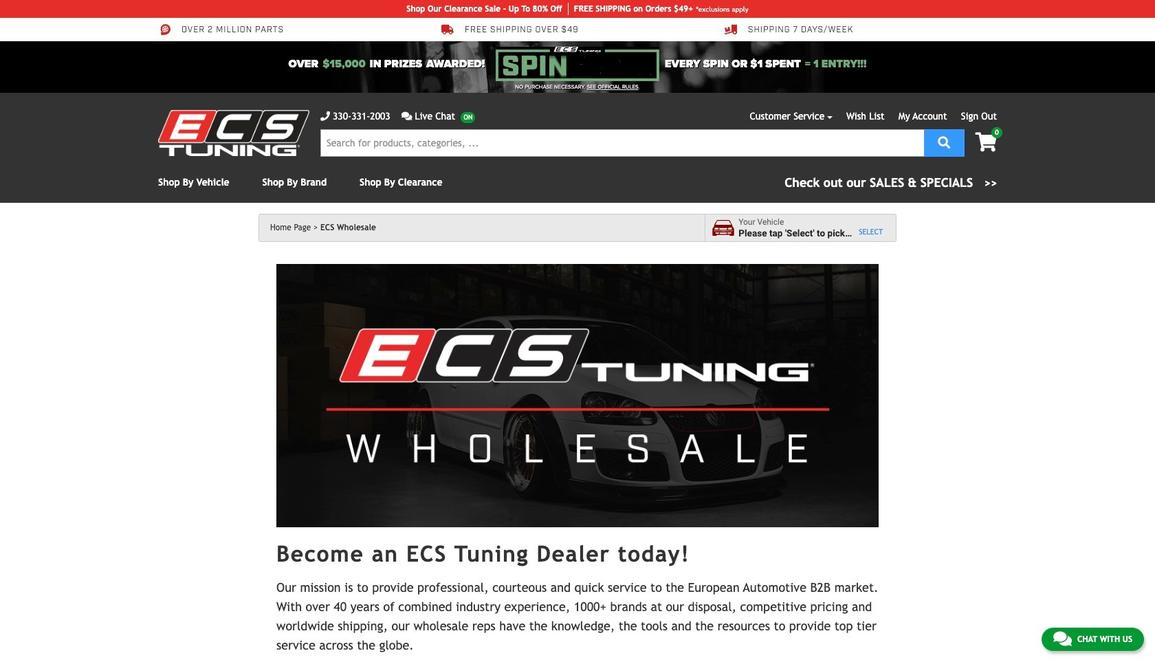 Task type: describe. For each thing, give the bounding box(es) containing it.
comments image
[[402, 111, 412, 121]]

ecs tuning 'spin to win' contest logo image
[[496, 47, 660, 81]]

Search text field
[[321, 129, 925, 157]]

search image
[[939, 136, 951, 148]]



Task type: locate. For each thing, give the bounding box(es) containing it.
shopping cart image
[[976, 133, 998, 152]]

ecs tuning image
[[158, 110, 310, 156]]

phone image
[[321, 111, 330, 121]]

comments image
[[1054, 631, 1072, 647]]



Task type: vqa. For each thing, say whether or not it's contained in the screenshot.
shopping cart "icon"
yes



